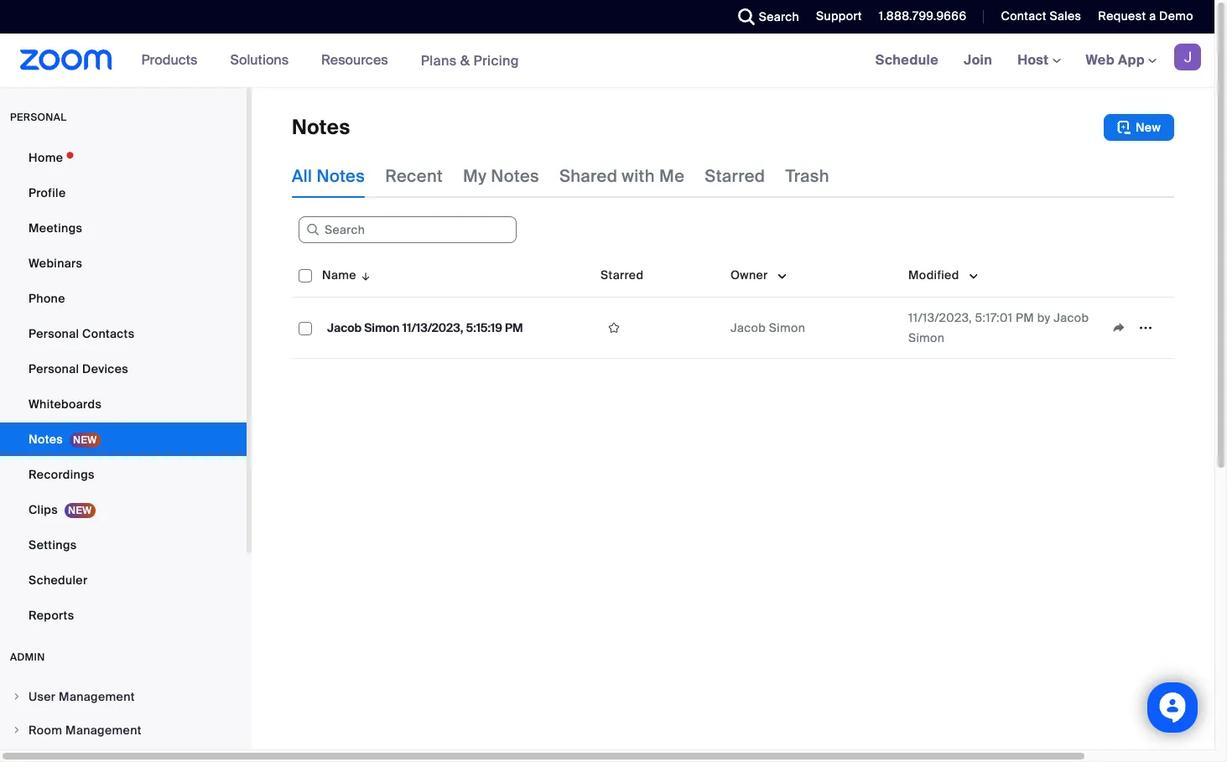 Task type: describe. For each thing, give the bounding box(es) containing it.
personal contacts link
[[0, 317, 247, 351]]

search
[[759, 9, 800, 24]]

jacob simon 11/13/2023, 5:15:19 pm unstarred image
[[601, 320, 627, 336]]

jacob for jacob simon
[[731, 320, 766, 336]]

products
[[141, 51, 197, 69]]

starred inside tabs of all notes page tab list
[[705, 165, 765, 187]]

webinars link
[[0, 247, 247, 280]]

management for user management
[[59, 690, 135, 705]]

solutions button
[[230, 34, 296, 87]]

personal contacts
[[29, 326, 135, 341]]

profile link
[[0, 176, 247, 210]]

pricing
[[474, 52, 519, 69]]

11/13/2023, inside 11/13/2023, 5:17:01 pm by jacob simon
[[909, 310, 972, 325]]

notes up all notes
[[292, 114, 350, 140]]

whiteboards
[[29, 397, 102, 412]]

resources
[[321, 51, 388, 69]]

room
[[29, 723, 62, 738]]

web
[[1086, 51, 1115, 69]]

my notes
[[463, 165, 539, 187]]

tabs of all notes page tab list
[[292, 154, 830, 198]]

personal
[[10, 111, 67, 124]]

schedule link
[[863, 34, 951, 87]]

app
[[1118, 51, 1145, 69]]

new button
[[1104, 114, 1174, 141]]

room management menu item
[[0, 715, 247, 747]]

reports link
[[0, 599, 247, 633]]

reports
[[29, 608, 74, 623]]

devices
[[82, 362, 128, 377]]

by
[[1038, 310, 1051, 325]]

clips
[[29, 503, 58, 518]]

user management
[[29, 690, 135, 705]]

home link
[[0, 141, 247, 174]]

jacob inside 11/13/2023, 5:17:01 pm by jacob simon
[[1054, 310, 1089, 325]]

notes right my
[[491, 165, 539, 187]]

pm inside 11/13/2023, 5:17:01 pm by jacob simon
[[1016, 310, 1034, 325]]

meetings navigation
[[863, 34, 1215, 88]]

profile
[[29, 185, 66, 200]]

sales
[[1050, 8, 1082, 23]]

arrow down image
[[356, 265, 372, 285]]

recordings
[[29, 467, 95, 482]]

all notes
[[292, 165, 365, 187]]

settings link
[[0, 529, 247, 562]]

resources button
[[321, 34, 396, 87]]

phone link
[[0, 282, 247, 315]]

&
[[460, 52, 470, 69]]

simon for jacob simon
[[769, 320, 805, 336]]

schedule
[[876, 51, 939, 69]]

owner
[[731, 268, 768, 283]]

personal for personal devices
[[29, 362, 79, 377]]

plans & pricing
[[421, 52, 519, 69]]

jacob simon 11/13/2023, 5:15:19 pm button
[[322, 317, 528, 339]]

support
[[816, 8, 862, 23]]

right image
[[12, 692, 22, 702]]

name
[[322, 268, 356, 283]]

meetings link
[[0, 211, 247, 245]]

5:15:19
[[466, 320, 502, 336]]

1.888.799.9666
[[879, 8, 967, 23]]

request
[[1098, 8, 1146, 23]]

contacts
[[82, 326, 135, 341]]

web app button
[[1086, 51, 1157, 69]]

contact
[[1001, 8, 1047, 23]]

my
[[463, 165, 487, 187]]

5:17:01
[[975, 310, 1013, 325]]

clips link
[[0, 493, 247, 527]]

products button
[[141, 34, 205, 87]]

scheduler
[[29, 573, 88, 588]]

share image
[[1106, 320, 1133, 336]]

a
[[1149, 8, 1156, 23]]



Task type: vqa. For each thing, say whether or not it's contained in the screenshot.
Web
yes



Task type: locate. For each thing, give the bounding box(es) containing it.
simon inside 11/13/2023, 5:17:01 pm by jacob simon
[[909, 331, 945, 346]]

application
[[292, 253, 1187, 372], [1106, 315, 1168, 341]]

product information navigation
[[129, 34, 532, 88]]

jacob down owner
[[731, 320, 766, 336]]

0 horizontal spatial starred
[[601, 268, 644, 283]]

11/13/2023, down modified
[[909, 310, 972, 325]]

Search text field
[[299, 216, 517, 243]]

starred up jacob simon 11/13/2023, 5:15:19 pm unstarred icon
[[601, 268, 644, 283]]

1.888.799.9666 button
[[866, 0, 971, 34], [879, 8, 967, 23]]

admin menu menu
[[0, 681, 247, 763]]

host
[[1018, 51, 1052, 69]]

starred
[[705, 165, 765, 187], [601, 268, 644, 283]]

jacob
[[1054, 310, 1089, 325], [327, 320, 362, 336], [731, 320, 766, 336]]

recent
[[385, 165, 443, 187]]

banner
[[0, 34, 1215, 88]]

starred inside application
[[601, 268, 644, 283]]

support link
[[804, 0, 866, 34], [816, 8, 862, 23]]

me
[[659, 165, 685, 187]]

plans & pricing link
[[421, 52, 519, 69], [421, 52, 519, 69]]

jacob simon 11/13/2023, 5:15:19 pm
[[327, 320, 523, 336]]

pm left by at the top
[[1016, 310, 1034, 325]]

host button
[[1018, 51, 1061, 69]]

meetings
[[29, 221, 82, 236]]

personal
[[29, 326, 79, 341], [29, 362, 79, 377]]

simon for jacob simon 11/13/2023, 5:15:19 pm
[[364, 320, 400, 336]]

jacob right by at the top
[[1054, 310, 1089, 325]]

zoom logo image
[[20, 49, 112, 70]]

join link
[[951, 34, 1005, 87]]

simon inside button
[[364, 320, 400, 336]]

phone
[[29, 291, 65, 306]]

1 horizontal spatial jacob
[[731, 320, 766, 336]]

modified
[[909, 268, 959, 283]]

starred right me
[[705, 165, 765, 187]]

jacob for jacob simon 11/13/2023, 5:15:19 pm
[[327, 320, 362, 336]]

whiteboards link
[[0, 388, 247, 421]]

contact sales link
[[989, 0, 1086, 34], [1001, 8, 1082, 23]]

user
[[29, 690, 56, 705]]

profile picture image
[[1174, 44, 1201, 70]]

plans
[[421, 52, 457, 69]]

0 vertical spatial starred
[[705, 165, 765, 187]]

search button
[[725, 0, 804, 34]]

request a demo
[[1098, 8, 1194, 23]]

personal up whiteboards
[[29, 362, 79, 377]]

pm right 5:15:19 in the top of the page
[[505, 320, 523, 336]]

1 horizontal spatial starred
[[705, 165, 765, 187]]

join
[[964, 51, 993, 69]]

jacob simon
[[731, 320, 805, 336]]

request a demo link
[[1086, 0, 1215, 34], [1098, 8, 1194, 23]]

banner containing products
[[0, 34, 1215, 88]]

0 horizontal spatial simon
[[364, 320, 400, 336]]

0 vertical spatial personal
[[29, 326, 79, 341]]

all
[[292, 165, 312, 187]]

notes
[[292, 114, 350, 140], [317, 165, 365, 187], [491, 165, 539, 187], [29, 432, 63, 447]]

0 horizontal spatial jacob
[[327, 320, 362, 336]]

management for room management
[[65, 723, 142, 738]]

2 horizontal spatial simon
[[909, 331, 945, 346]]

webinars
[[29, 256, 82, 271]]

scheduler link
[[0, 564, 247, 597]]

jacob down name
[[327, 320, 362, 336]]

recordings link
[[0, 458, 247, 492]]

personal for personal contacts
[[29, 326, 79, 341]]

1 vertical spatial management
[[65, 723, 142, 738]]

0 vertical spatial management
[[59, 690, 135, 705]]

jacob inside button
[[327, 320, 362, 336]]

new
[[1136, 120, 1161, 135]]

contact sales
[[1001, 8, 1082, 23]]

pm inside jacob simon 11/13/2023, 5:15:19 pm button
[[505, 320, 523, 336]]

notes up recordings
[[29, 432, 63, 447]]

shared with me
[[560, 165, 685, 187]]

1 personal from the top
[[29, 326, 79, 341]]

11/13/2023, inside button
[[402, 320, 463, 336]]

1 horizontal spatial simon
[[769, 320, 805, 336]]

personal down phone
[[29, 326, 79, 341]]

2 horizontal spatial jacob
[[1054, 310, 1089, 325]]

right image
[[12, 726, 22, 736]]

menu item
[[0, 748, 247, 763]]

home
[[29, 150, 63, 165]]

user management menu item
[[0, 681, 247, 713]]

management up the room management
[[59, 690, 135, 705]]

shared
[[560, 165, 618, 187]]

demo
[[1159, 8, 1194, 23]]

0 horizontal spatial 11/13/2023,
[[402, 320, 463, 336]]

settings
[[29, 538, 77, 553]]

11/13/2023,
[[909, 310, 972, 325], [402, 320, 463, 336]]

1 horizontal spatial 11/13/2023,
[[909, 310, 972, 325]]

notes right all
[[317, 165, 365, 187]]

11/13/2023, left 5:15:19 in the top of the page
[[402, 320, 463, 336]]

personal devices
[[29, 362, 128, 377]]

simon
[[364, 320, 400, 336], [769, 320, 805, 336], [909, 331, 945, 346]]

personal devices link
[[0, 352, 247, 386]]

web app
[[1086, 51, 1145, 69]]

1 vertical spatial starred
[[601, 268, 644, 283]]

notes link
[[0, 423, 247, 456]]

0 horizontal spatial pm
[[505, 320, 523, 336]]

notes inside personal menu "menu"
[[29, 432, 63, 447]]

room management
[[29, 723, 142, 738]]

pm
[[1016, 310, 1034, 325], [505, 320, 523, 336]]

solutions
[[230, 51, 289, 69]]

1 horizontal spatial pm
[[1016, 310, 1034, 325]]

application containing name
[[292, 253, 1187, 372]]

with
[[622, 165, 655, 187]]

11/13/2023, 5:17:01 pm by jacob simon
[[909, 310, 1089, 346]]

management down user management menu item
[[65, 723, 142, 738]]

admin
[[10, 651, 45, 664]]

management
[[59, 690, 135, 705], [65, 723, 142, 738]]

personal menu menu
[[0, 141, 247, 634]]

1 vertical spatial personal
[[29, 362, 79, 377]]

trash
[[786, 165, 830, 187]]

more options for jacob simon 11/13/2023, 5:15:19 pm image
[[1133, 320, 1159, 336]]

2 personal from the top
[[29, 362, 79, 377]]



